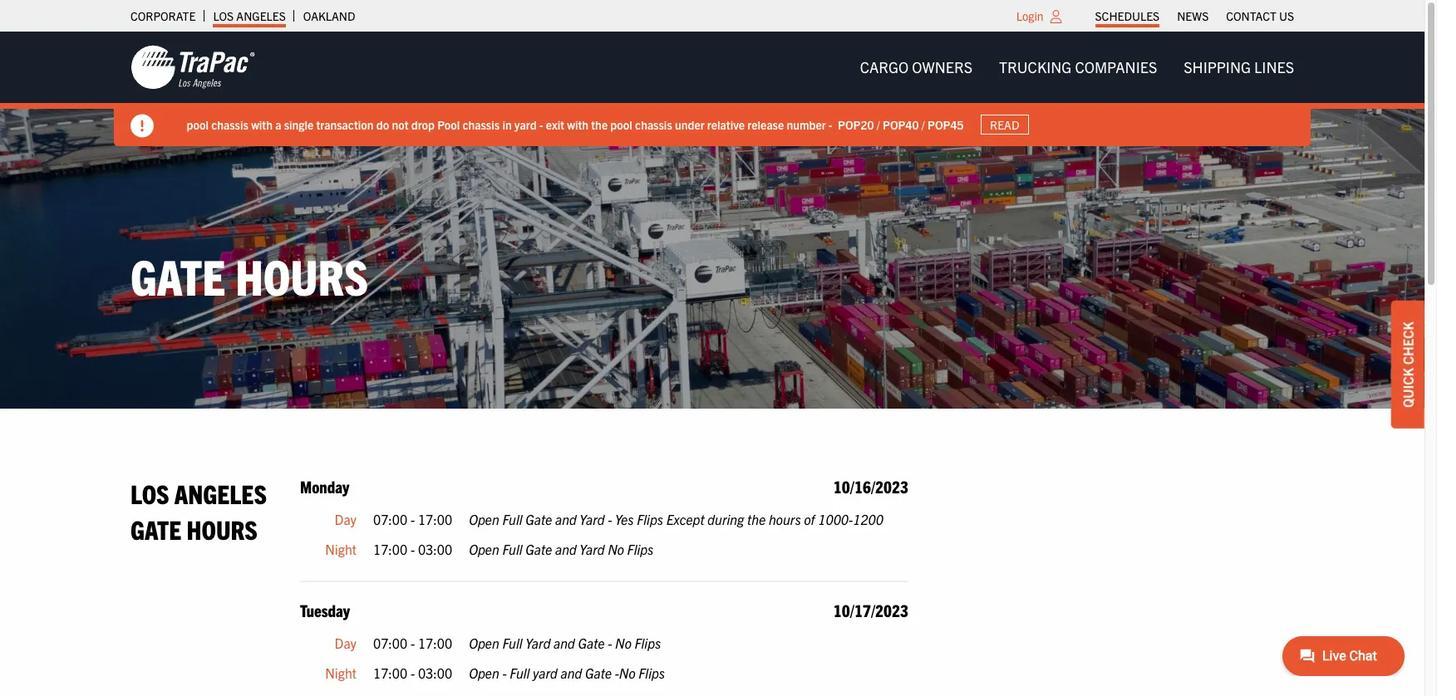 Task type: describe. For each thing, give the bounding box(es) containing it.
and for yes
[[555, 511, 577, 528]]

2 vertical spatial no
[[619, 665, 636, 682]]

angeles for los angeles
[[236, 8, 286, 23]]

solid image
[[131, 115, 154, 138]]

do
[[377, 117, 390, 132]]

schedules
[[1096, 8, 1160, 23]]

pop20
[[839, 117, 875, 132]]

1 vertical spatial no
[[615, 636, 632, 652]]

day for tuesday
[[335, 636, 357, 652]]

except
[[667, 511, 705, 528]]

17:00 - 03:00 for tuesday
[[373, 665, 453, 682]]

2 chassis from the left
[[463, 117, 500, 132]]

0 vertical spatial no
[[608, 541, 625, 558]]

2 with from the left
[[568, 117, 589, 132]]

single
[[285, 117, 314, 132]]

trucking companies link
[[986, 51, 1171, 84]]

2 vertical spatial yard
[[526, 636, 551, 652]]

full for open full gate and yard -  yes flips except during the hours of 1000-1200
[[503, 511, 523, 528]]

drop
[[412, 117, 435, 132]]

trucking companies
[[1000, 57, 1158, 77]]

1 pool from the left
[[187, 117, 209, 132]]

07:00 - 17:00 for monday
[[373, 511, 453, 528]]

cargo owners link
[[847, 51, 986, 84]]

quick
[[1401, 368, 1417, 408]]

release
[[748, 117, 785, 132]]

oakland
[[303, 8, 356, 23]]

1 horizontal spatial the
[[748, 511, 766, 528]]

los angeles link
[[213, 4, 286, 27]]

and for no
[[554, 636, 575, 652]]

corporate
[[131, 8, 196, 23]]

1 with from the left
[[252, 117, 273, 132]]

07:00 for monday
[[373, 511, 408, 528]]

us
[[1280, 8, 1295, 23]]

10/17/2023
[[834, 601, 909, 621]]

shipping lines
[[1184, 57, 1295, 77]]

day for monday
[[335, 511, 357, 528]]

open for open full gate and yard no flips
[[469, 541, 500, 558]]

exit
[[547, 117, 565, 132]]

open for open full gate and yard -  yes flips except during the hours of 1000-1200
[[469, 511, 500, 528]]

the inside banner
[[592, 117, 608, 132]]

pop40
[[884, 117, 920, 132]]

of
[[805, 511, 816, 528]]

tuesday
[[300, 601, 350, 621]]

cargo
[[860, 57, 909, 77]]

los angeles
[[213, 8, 286, 23]]

17:00 - 03:00 for monday
[[373, 541, 453, 558]]

angeles for los angeles gate hours
[[174, 477, 267, 510]]

contact
[[1227, 8, 1277, 23]]

cargo owners
[[860, 57, 973, 77]]

transaction
[[317, 117, 374, 132]]

contact us link
[[1227, 4, 1295, 27]]

monday
[[300, 477, 350, 497]]

contact us
[[1227, 8, 1295, 23]]

pool chassis with a single transaction  do not drop pool chassis in yard -  exit with the pool chassis under relative release number -  pop20 / pop40 / pop45
[[187, 117, 965, 132]]

los for los angeles
[[213, 8, 234, 23]]

login
[[1017, 8, 1044, 23]]

los for los angeles gate hours
[[131, 477, 169, 510]]

open full gate and yard -  yes flips except during the hours of 1000-1200
[[469, 511, 884, 528]]

banner containing cargo owners
[[0, 32, 1438, 146]]

2 / from the left
[[923, 117, 926, 132]]



Task type: locate. For each thing, give the bounding box(es) containing it.
night for monday
[[325, 541, 357, 558]]

los angeles gate hours
[[131, 477, 267, 546]]

gate inside "los angeles gate hours"
[[131, 513, 181, 546]]

the
[[592, 117, 608, 132], [748, 511, 766, 528]]

/ left pop45
[[923, 117, 926, 132]]

menu bar containing cargo owners
[[847, 51, 1308, 84]]

gate hours
[[131, 245, 368, 306]]

los angeles image
[[131, 44, 255, 91]]

1 vertical spatial angeles
[[174, 477, 267, 510]]

a
[[276, 117, 282, 132]]

flips
[[637, 511, 664, 528], [628, 541, 654, 558], [635, 636, 661, 652], [639, 665, 665, 682]]

1 07:00 - 17:00 from the top
[[373, 511, 453, 528]]

0 horizontal spatial with
[[252, 117, 273, 132]]

night down tuesday
[[325, 665, 357, 682]]

chassis
[[212, 117, 249, 132], [463, 117, 500, 132], [636, 117, 673, 132]]

not
[[392, 117, 409, 132]]

shipping
[[1184, 57, 1252, 77]]

0 vertical spatial night
[[325, 541, 357, 558]]

light image
[[1051, 10, 1062, 23]]

1 03:00 from the top
[[418, 541, 453, 558]]

lines
[[1255, 57, 1295, 77]]

hours
[[236, 245, 368, 306], [187, 513, 258, 546]]

2 07:00 from the top
[[373, 636, 408, 652]]

relative
[[708, 117, 746, 132]]

1000-
[[819, 511, 853, 528]]

yard for -
[[580, 511, 605, 528]]

1 vertical spatial night
[[325, 665, 357, 682]]

0 vertical spatial 03:00
[[418, 541, 453, 558]]

1 vertical spatial the
[[748, 511, 766, 528]]

menu bar containing schedules
[[1087, 4, 1304, 27]]

yard
[[515, 117, 537, 132], [533, 665, 558, 682]]

yes
[[615, 511, 634, 528]]

2 horizontal spatial chassis
[[636, 117, 673, 132]]

schedules link
[[1096, 4, 1160, 27]]

corporate link
[[131, 4, 196, 27]]

3 chassis from the left
[[636, 117, 673, 132]]

1 horizontal spatial chassis
[[463, 117, 500, 132]]

yard down open full yard and gate - no flips
[[533, 665, 558, 682]]

0 vertical spatial hours
[[236, 245, 368, 306]]

1 vertical spatial day
[[335, 636, 357, 652]]

menu bar down the light icon in the right top of the page
[[847, 51, 1308, 84]]

open full yard and gate - no flips
[[469, 636, 661, 652]]

under
[[676, 117, 705, 132]]

0 vertical spatial day
[[335, 511, 357, 528]]

1 vertical spatial 03:00
[[418, 665, 453, 682]]

yard
[[580, 511, 605, 528], [580, 541, 605, 558], [526, 636, 551, 652]]

2 day from the top
[[335, 636, 357, 652]]

menu bar up shipping
[[1087, 4, 1304, 27]]

hours inside "los angeles gate hours"
[[187, 513, 258, 546]]

open for open - full yard and gate -no flips
[[469, 665, 500, 682]]

1 / from the left
[[878, 117, 881, 132]]

in
[[503, 117, 512, 132]]

-
[[540, 117, 544, 132], [829, 117, 833, 132], [411, 511, 415, 528], [608, 511, 612, 528], [411, 541, 415, 558], [411, 636, 415, 652], [608, 636, 612, 652], [411, 665, 415, 682], [503, 665, 507, 682], [615, 665, 619, 682]]

read link
[[981, 115, 1030, 135]]

open
[[469, 511, 500, 528], [469, 541, 500, 558], [469, 636, 500, 652], [469, 665, 500, 682]]

no
[[608, 541, 625, 558], [615, 636, 632, 652], [619, 665, 636, 682]]

1 vertical spatial los
[[131, 477, 169, 510]]

yard for no
[[580, 541, 605, 558]]

pool right solid icon
[[187, 117, 209, 132]]

angeles inside "los angeles gate hours"
[[174, 477, 267, 510]]

1 night from the top
[[325, 541, 357, 558]]

03:00 for tuesday
[[418, 665, 453, 682]]

0 vertical spatial menu bar
[[1087, 4, 1304, 27]]

open for open full yard and gate - no flips
[[469, 636, 500, 652]]

night up tuesday
[[325, 541, 357, 558]]

3 open from the top
[[469, 636, 500, 652]]

10/16/2023
[[834, 477, 909, 497]]

day down tuesday
[[335, 636, 357, 652]]

03:00
[[418, 541, 453, 558], [418, 665, 453, 682]]

news
[[1178, 8, 1209, 23]]

during
[[708, 511, 745, 528]]

07:00 - 17:00 for tuesday
[[373, 636, 453, 652]]

with
[[252, 117, 273, 132], [568, 117, 589, 132]]

/
[[878, 117, 881, 132], [923, 117, 926, 132]]

and for flips
[[555, 541, 577, 558]]

quick check
[[1401, 322, 1417, 408]]

quick check link
[[1392, 301, 1425, 429]]

1 chassis from the left
[[212, 117, 249, 132]]

1 horizontal spatial with
[[568, 117, 589, 132]]

full for open full yard and gate - no flips
[[503, 636, 523, 652]]

night
[[325, 541, 357, 558], [325, 665, 357, 682]]

17:00 - 03:00
[[373, 541, 453, 558], [373, 665, 453, 682]]

day
[[335, 511, 357, 528], [335, 636, 357, 652]]

night for tuesday
[[325, 665, 357, 682]]

angeles
[[236, 8, 286, 23], [174, 477, 267, 510]]

and
[[555, 511, 577, 528], [555, 541, 577, 558], [554, 636, 575, 652], [561, 665, 582, 682]]

1 vertical spatial yard
[[580, 541, 605, 558]]

03:00 for monday
[[418, 541, 453, 558]]

oakland link
[[303, 4, 356, 27]]

2 pool from the left
[[611, 117, 633, 132]]

with left a
[[252, 117, 273, 132]]

read
[[991, 117, 1020, 132]]

0 vertical spatial 07:00 - 17:00
[[373, 511, 453, 528]]

2 17:00 - 03:00 from the top
[[373, 665, 453, 682]]

0 vertical spatial 17:00 - 03:00
[[373, 541, 453, 558]]

1 17:00 - 03:00 from the top
[[373, 541, 453, 558]]

chassis left a
[[212, 117, 249, 132]]

1 horizontal spatial /
[[923, 117, 926, 132]]

no up open - full yard and gate -no flips
[[615, 636, 632, 652]]

full for open full gate and yard no flips
[[503, 541, 523, 558]]

pool
[[187, 117, 209, 132], [611, 117, 633, 132]]

2 03:00 from the top
[[418, 665, 453, 682]]

banner
[[0, 32, 1438, 146]]

2 07:00 - 17:00 from the top
[[373, 636, 453, 652]]

open full gate and yard no flips
[[469, 541, 654, 558]]

1 vertical spatial 17:00 - 03:00
[[373, 665, 453, 682]]

0 horizontal spatial pool
[[187, 117, 209, 132]]

los inside "los angeles gate hours"
[[131, 477, 169, 510]]

1 vertical spatial 07:00
[[373, 636, 408, 652]]

trucking
[[1000, 57, 1072, 77]]

chassis left in
[[463, 117, 500, 132]]

07:00 for tuesday
[[373, 636, 408, 652]]

menu bar
[[1087, 4, 1304, 27], [847, 51, 1308, 84]]

0 vertical spatial los
[[213, 8, 234, 23]]

shipping lines link
[[1171, 51, 1308, 84]]

1 vertical spatial menu bar
[[847, 51, 1308, 84]]

check
[[1401, 322, 1417, 365]]

2 open from the top
[[469, 541, 500, 558]]

0 vertical spatial angeles
[[236, 8, 286, 23]]

0 horizontal spatial the
[[592, 117, 608, 132]]

0 horizontal spatial /
[[878, 117, 881, 132]]

owners
[[913, 57, 973, 77]]

the right exit
[[592, 117, 608, 132]]

1 horizontal spatial pool
[[611, 117, 633, 132]]

full
[[503, 511, 523, 528], [503, 541, 523, 558], [503, 636, 523, 652], [510, 665, 530, 682]]

no down yes in the left bottom of the page
[[608, 541, 625, 558]]

0 vertical spatial yard
[[580, 511, 605, 528]]

hours
[[769, 511, 801, 528]]

1 day from the top
[[335, 511, 357, 528]]

chassis left under
[[636, 117, 673, 132]]

0 horizontal spatial los
[[131, 477, 169, 510]]

pool
[[438, 117, 460, 132]]

0 vertical spatial the
[[592, 117, 608, 132]]

0 vertical spatial 07:00
[[373, 511, 408, 528]]

07:00
[[373, 511, 408, 528], [373, 636, 408, 652]]

07:00 - 17:00
[[373, 511, 453, 528], [373, 636, 453, 652]]

pop45
[[929, 117, 965, 132]]

no down open full yard and gate - no flips
[[619, 665, 636, 682]]

1 07:00 from the top
[[373, 511, 408, 528]]

the left "hours"
[[748, 511, 766, 528]]

1 vertical spatial hours
[[187, 513, 258, 546]]

day down monday
[[335, 511, 357, 528]]

open - full yard and gate -no flips
[[469, 665, 665, 682]]

4 open from the top
[[469, 665, 500, 682]]

pool right exit
[[611, 117, 633, 132]]

login link
[[1017, 8, 1044, 23]]

/ left the pop40
[[878, 117, 881, 132]]

yard right in
[[515, 117, 537, 132]]

0 vertical spatial yard
[[515, 117, 537, 132]]

news link
[[1178, 4, 1209, 27]]

1 open from the top
[[469, 511, 500, 528]]

gate
[[131, 245, 226, 306], [526, 511, 552, 528], [131, 513, 181, 546], [526, 541, 552, 558], [578, 636, 605, 652], [585, 665, 612, 682]]

1 vertical spatial 07:00 - 17:00
[[373, 636, 453, 652]]

number
[[788, 117, 827, 132]]

1 horizontal spatial los
[[213, 8, 234, 23]]

los
[[213, 8, 234, 23], [131, 477, 169, 510]]

1200
[[853, 511, 884, 528]]

2 night from the top
[[325, 665, 357, 682]]

with right exit
[[568, 117, 589, 132]]

companies
[[1076, 57, 1158, 77]]

0 horizontal spatial chassis
[[212, 117, 249, 132]]

1 vertical spatial yard
[[533, 665, 558, 682]]

17:00
[[418, 511, 453, 528], [373, 541, 408, 558], [418, 636, 453, 652], [373, 665, 408, 682]]



Task type: vqa. For each thing, say whether or not it's contained in the screenshot.
Us
yes



